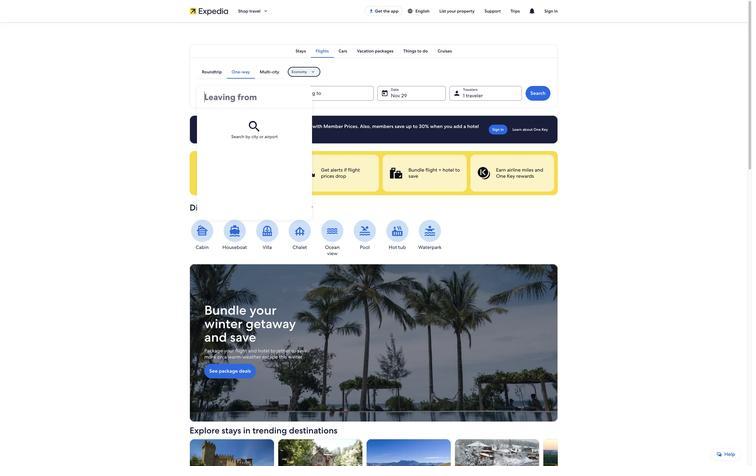 Task type: describe. For each thing, give the bounding box(es) containing it.
save
[[218, 123, 229, 130]]

sign inside sign in dropdown button
[[545, 8, 554, 14]]

fairfield which includes a house image
[[278, 439, 363, 466]]

tab list containing roundtrip
[[197, 65, 284, 79]]

ocean view button
[[320, 220, 345, 257]]

over
[[266, 123, 276, 130]]

also,
[[360, 123, 371, 130]]

stays link
[[291, 44, 311, 58]]

get the app
[[375, 8, 399, 14]]

sign inside sign in link
[[493, 127, 500, 132]]

nov 29
[[391, 92, 407, 99]]

to left do on the right of the page
[[418, 48, 422, 54]]

hot tub button
[[385, 220, 410, 251]]

shop travel button
[[233, 4, 274, 18]]

one-way
[[232, 69, 250, 75]]

waterpark button
[[418, 220, 443, 251]]

prices
[[321, 173, 334, 179]]

Leaving from text field
[[197, 86, 312, 108]]

100,000
[[277, 123, 296, 130]]

airport
[[265, 134, 278, 139]]

ocean
[[325, 244, 340, 251]]

a right add
[[464, 123, 466, 130]]

houseboat
[[223, 244, 247, 251]]

sign in link
[[489, 125, 508, 134]]

escape
[[262, 354, 278, 360]]

member
[[324, 123, 343, 130]]

more inside bundle your winter getaway and save package your flight and hotel together to save more on a warm-weather escape this winter.
[[205, 354, 216, 360]]

getaway
[[246, 315, 296, 332]]

explore stays in trending destinations
[[190, 425, 338, 436]]

hot tub
[[389, 244, 406, 251]]

more inside save 10% or more on over 100,000 hotels with member prices. also, members save up to 30% when you add a hotel to a flight
[[246, 123, 258, 130]]

on inside save 10% or more on over 100,000 hotels with member prices. also, members save up to 30% when you add a hotel to a flight
[[259, 123, 265, 130]]

small image
[[408, 8, 413, 14]]

save right this
[[297, 348, 307, 354]]

nov
[[391, 92, 400, 99]]

explore
[[190, 425, 220, 436]]

destinations
[[289, 425, 338, 436]]

flight inside bundle flight + hotel to save
[[426, 167, 438, 173]]

members
[[372, 123, 394, 130]]

cabin
[[196, 244, 209, 251]]

key inside earn airline miles and one key rewards
[[507, 173, 516, 179]]

sign in button
[[540, 4, 563, 18]]

flights link
[[311, 44, 334, 58]]

stay
[[297, 202, 313, 213]]

one-
[[232, 69, 242, 75]]

view
[[327, 250, 338, 257]]

bundle flight + hotel to save
[[409, 167, 460, 179]]

stays
[[296, 48, 306, 54]]

to right up
[[413, 123, 418, 130]]

see package deals link
[[205, 364, 256, 379]]

2 vertical spatial and
[[248, 348, 257, 354]]

0 vertical spatial key
[[542, 127, 548, 132]]

shop
[[238, 8, 249, 14]]

economy button
[[288, 67, 321, 77]]

houseboat button
[[222, 220, 247, 251]]

10%
[[230, 123, 239, 130]]

your for bundle
[[250, 302, 277, 319]]

chalet
[[293, 244, 307, 251]]

miles
[[522, 167, 534, 173]]

rewards
[[517, 173, 534, 179]]

save 10% or more on over 100,000 hotels with member prices. also, members save up to 30% when you add a hotel to a flight
[[218, 123, 479, 136]]

package
[[205, 348, 223, 354]]

get for get alerts if flight prices drop
[[321, 167, 330, 173]]

tab list containing stays
[[190, 44, 558, 58]]

your for list
[[447, 8, 456, 14]]

weather
[[243, 354, 261, 360]]

do
[[423, 48, 428, 54]]

discover
[[190, 202, 223, 213]]

learn about one key
[[513, 127, 548, 132]]

things to do
[[404, 48, 428, 54]]

vacation packages
[[357, 48, 394, 54]]

stays
[[222, 425, 241, 436]]

bundle your winter getaway and save package your flight and hotel together to save more on a warm-weather escape this winter.
[[205, 302, 307, 360]]

english
[[416, 8, 430, 14]]

or inside save 10% or more on over 100,000 hotels with member prices. also, members save up to 30% when you add a hotel to a flight
[[240, 123, 245, 130]]

winter
[[205, 315, 243, 332]]

one-way link
[[227, 65, 255, 79]]

things
[[404, 48, 417, 54]]

flight inside get alerts if flight prices drop
[[348, 167, 360, 173]]

by
[[246, 134, 250, 139]]

save inside save 10% or more on over 100,000 hotels with member prices. also, members save up to 30% when you add a hotel to a flight
[[395, 123, 405, 130]]

alerts
[[331, 167, 343, 173]]

to inside bundle flight + hotel to save
[[456, 167, 460, 173]]

trailing image
[[263, 8, 269, 14]]

1 traveler
[[463, 92, 483, 99]]

pool button
[[353, 220, 378, 251]]

learn about one key link
[[510, 125, 551, 134]]

0 horizontal spatial and
[[205, 329, 227, 346]]

to inside bundle your winter getaway and save package your flight and hotel together to save more on a warm-weather escape this winter.
[[292, 348, 296, 354]]

winter.
[[288, 354, 304, 360]]

cars link
[[334, 44, 352, 58]]

1 vertical spatial or
[[260, 134, 264, 139]]

property
[[457, 8, 475, 14]]

1 vertical spatial city
[[252, 134, 258, 139]]

pool
[[360, 244, 370, 251]]

list your property link
[[435, 6, 480, 17]]

earn
[[496, 167, 506, 173]]

this
[[279, 354, 287, 360]]

29
[[402, 92, 407, 99]]

and inside earn airline miles and one key rewards
[[535, 167, 544, 173]]

3 out of 3 element
[[471, 155, 555, 192]]

a inside bundle your winter getaway and save package your flight and hotel together to save more on a warm-weather escape this winter.
[[224, 354, 227, 360]]

one inside earn airline miles and one key rewards
[[496, 173, 506, 179]]

nov 29 button
[[378, 86, 446, 101]]



Task type: vqa. For each thing, say whether or not it's contained in the screenshot.
main content
no



Task type: locate. For each thing, give the bounding box(es) containing it.
sign
[[545, 8, 554, 14], [493, 127, 500, 132]]

your for discover
[[226, 202, 244, 213]]

0 vertical spatial sign
[[545, 8, 554, 14]]

flight up deals
[[235, 348, 247, 354]]

more
[[246, 123, 258, 130], [205, 354, 216, 360]]

0 horizontal spatial more
[[205, 354, 216, 360]]

key right about
[[542, 127, 548, 132]]

get for get the app
[[375, 8, 383, 14]]

sign left learn
[[493, 127, 500, 132]]

and right warm-
[[248, 348, 257, 354]]

shop travel
[[238, 8, 261, 14]]

villa
[[263, 244, 272, 251]]

0 vertical spatial more
[[246, 123, 258, 130]]

hot
[[389, 244, 397, 251]]

sign in inside sign in dropdown button
[[545, 8, 558, 14]]

get right download the app button "image"
[[375, 8, 383, 14]]

hotel inside save 10% or more on over 100,000 hotels with member prices. also, members save up to 30% when you add a hotel to a flight
[[468, 123, 479, 130]]

flight
[[228, 129, 240, 136], [348, 167, 360, 173], [426, 167, 438, 173], [235, 348, 247, 354]]

flight inside bundle your winter getaway and save package your flight and hotel together to save more on a warm-weather escape this winter.
[[235, 348, 247, 354]]

2 vertical spatial hotel
[[258, 348, 270, 354]]

1 vertical spatial one
[[496, 173, 506, 179]]

one right about
[[534, 127, 541, 132]]

0 horizontal spatial key
[[507, 173, 516, 179]]

a left '10%'
[[224, 129, 227, 136]]

0 vertical spatial tab list
[[190, 44, 558, 58]]

1 vertical spatial and
[[205, 329, 227, 346]]

0 vertical spatial hotel
[[468, 123, 479, 130]]

bundle inside bundle your winter getaway and save package your flight and hotel together to save more on a warm-weather escape this winter.
[[205, 302, 247, 319]]

multi-city
[[260, 69, 279, 75]]

and up package
[[205, 329, 227, 346]]

or right '10%'
[[240, 123, 245, 130]]

truckee showing snow, a river or creek and a small town or village image
[[455, 439, 540, 466]]

flight left +
[[426, 167, 438, 173]]

to right this
[[292, 348, 296, 354]]

2 out of 3 element
[[383, 155, 467, 192]]

hotel right add
[[468, 123, 479, 130]]

flight left by
[[228, 129, 240, 136]]

1 horizontal spatial search
[[531, 90, 546, 96]]

1 horizontal spatial on
[[259, 123, 265, 130]]

more up see
[[205, 354, 216, 360]]

0 horizontal spatial bundle
[[205, 302, 247, 319]]

chalet button
[[287, 220, 313, 251]]

1 vertical spatial sign in
[[493, 127, 504, 132]]

tub
[[399, 244, 406, 251]]

1 vertical spatial get
[[321, 167, 330, 173]]

2 horizontal spatial hotel
[[468, 123, 479, 130]]

sign in inside sign in link
[[493, 127, 504, 132]]

one
[[534, 127, 541, 132], [496, 173, 506, 179]]

1 out of 3 element
[[295, 155, 379, 192]]

in right stays
[[243, 425, 251, 436]]

get
[[375, 8, 383, 14], [321, 167, 330, 173]]

hotel inside bundle flight + hotel to save
[[443, 167, 454, 173]]

0 vertical spatial one
[[534, 127, 541, 132]]

search for search by city or airport
[[231, 134, 245, 139]]

economy
[[292, 69, 307, 74]]

search by city or airport
[[231, 134, 278, 139]]

key right earn
[[507, 173, 516, 179]]

1 horizontal spatial sign
[[545, 8, 554, 14]]

get left alerts
[[321, 167, 330, 173]]

1 vertical spatial in
[[501, 127, 504, 132]]

2 horizontal spatial and
[[535, 167, 544, 173]]

travel
[[250, 8, 261, 14]]

flight right if
[[348, 167, 360, 173]]

1 horizontal spatial city
[[272, 69, 279, 75]]

save left up
[[395, 123, 405, 130]]

0 vertical spatial bundle
[[409, 167, 425, 173]]

on left "over" at left top
[[259, 123, 265, 130]]

hotel left together
[[258, 348, 270, 354]]

1 vertical spatial sign
[[493, 127, 500, 132]]

1 vertical spatial key
[[507, 173, 516, 179]]

learn
[[513, 127, 522, 132]]

to left '10%'
[[218, 129, 223, 136]]

sign in right 'communication center icon'
[[545, 8, 558, 14]]

multi-
[[260, 69, 272, 75]]

in inside dropdown button
[[555, 8, 558, 14]]

travel sale activities deals image
[[190, 264, 558, 422]]

see
[[209, 368, 218, 374]]

more up search by city or airport
[[246, 123, 258, 130]]

on inside bundle your winter getaway and save package your flight and hotel together to save more on a warm-weather escape this winter.
[[217, 354, 223, 360]]

about
[[523, 127, 533, 132]]

0 vertical spatial search
[[531, 90, 546, 96]]

with
[[313, 123, 323, 130]]

communication center icon image
[[529, 7, 536, 15]]

0 horizontal spatial sign in
[[493, 127, 504, 132]]

or
[[240, 123, 245, 130], [260, 134, 264, 139]]

1 horizontal spatial key
[[542, 127, 548, 132]]

drop
[[336, 173, 346, 179]]

save inside bundle flight + hotel to save
[[409, 173, 419, 179]]

your
[[447, 8, 456, 14], [226, 202, 244, 213], [250, 302, 277, 319], [224, 348, 234, 354]]

warm-
[[228, 354, 243, 360]]

prices.
[[344, 123, 359, 130]]

add
[[454, 123, 463, 130]]

1 vertical spatial on
[[217, 354, 223, 360]]

0 vertical spatial in
[[555, 8, 558, 14]]

roundtrip link
[[197, 65, 227, 79]]

see package deals
[[209, 368, 251, 374]]

0 horizontal spatial hotel
[[258, 348, 270, 354]]

1 horizontal spatial or
[[260, 134, 264, 139]]

you
[[444, 123, 453, 130]]

in left learn
[[501, 127, 504, 132]]

0 vertical spatial and
[[535, 167, 544, 173]]

new
[[246, 202, 262, 213]]

save left +
[[409, 173, 419, 179]]

search button
[[526, 86, 551, 101]]

1 vertical spatial tab list
[[197, 65, 284, 79]]

city left economy
[[272, 69, 279, 75]]

0 vertical spatial sign in
[[545, 8, 558, 14]]

city
[[272, 69, 279, 75], [252, 134, 258, 139]]

cars
[[339, 48, 347, 54]]

hotels
[[298, 123, 311, 130]]

get alerts if flight prices drop
[[321, 167, 360, 179]]

castello di amorosa showing a church or cathedral, wildflowers and heritage elements image
[[190, 439, 275, 466]]

get inside get alerts if flight prices drop
[[321, 167, 330, 173]]

0 horizontal spatial or
[[240, 123, 245, 130]]

roundtrip
[[202, 69, 222, 75]]

0 horizontal spatial search
[[231, 134, 245, 139]]

expedia logo image
[[190, 7, 228, 15]]

1 horizontal spatial more
[[246, 123, 258, 130]]

and right miles
[[535, 167, 544, 173]]

0 vertical spatial get
[[375, 8, 383, 14]]

0 horizontal spatial city
[[252, 134, 258, 139]]

sign right 'communication center icon'
[[545, 8, 554, 14]]

1 traveler button
[[450, 86, 522, 101]]

download the app button image
[[369, 9, 374, 14]]

bundle inside bundle flight + hotel to save
[[409, 167, 425, 173]]

english button
[[403, 6, 435, 17]]

bundle for your
[[205, 302, 247, 319]]

one left the airline
[[496, 173, 506, 179]]

1 horizontal spatial get
[[375, 8, 383, 14]]

search for search
[[531, 90, 546, 96]]

support
[[485, 8, 501, 14]]

1 vertical spatial search
[[231, 134, 245, 139]]

trending
[[253, 425, 287, 436]]

1 horizontal spatial hotel
[[443, 167, 454, 173]]

discover your new favorite stay
[[190, 202, 313, 213]]

tab list
[[190, 44, 558, 58], [197, 65, 284, 79]]

2 vertical spatial in
[[243, 425, 251, 436]]

get the app link
[[365, 6, 403, 16]]

together
[[271, 348, 290, 354]]

favorite
[[265, 202, 295, 213]]

deals
[[239, 368, 251, 374]]

1 vertical spatial hotel
[[443, 167, 454, 173]]

flights
[[316, 48, 329, 54]]

30%
[[419, 123, 429, 130]]

flight inside save 10% or more on over 100,000 hotels with member prices. also, members save up to 30% when you add a hotel to a flight
[[228, 129, 240, 136]]

on left warm-
[[217, 354, 223, 360]]

hotel inside bundle your winter getaway and save package your flight and hotel together to save more on a warm-weather escape this winter.
[[258, 348, 270, 354]]

waterpark
[[419, 244, 442, 251]]

in right 'communication center icon'
[[555, 8, 558, 14]]

package
[[219, 368, 238, 374]]

0 horizontal spatial in
[[243, 425, 251, 436]]

ocean view
[[325, 244, 340, 257]]

city right by
[[252, 134, 258, 139]]

1 horizontal spatial sign in
[[545, 8, 558, 14]]

1 horizontal spatial and
[[248, 348, 257, 354]]

list your property
[[440, 8, 475, 14]]

cruises
[[438, 48, 452, 54]]

0 vertical spatial on
[[259, 123, 265, 130]]

to right +
[[456, 167, 460, 173]]

0 horizontal spatial on
[[217, 354, 223, 360]]

1 horizontal spatial one
[[534, 127, 541, 132]]

hotel right +
[[443, 167, 454, 173]]

a left warm-
[[224, 354, 227, 360]]

villa button
[[255, 220, 280, 251]]

0 vertical spatial or
[[240, 123, 245, 130]]

1 horizontal spatial in
[[501, 127, 504, 132]]

things to do link
[[399, 44, 433, 58]]

list
[[440, 8, 446, 14]]

1 vertical spatial more
[[205, 354, 216, 360]]

airline
[[507, 167, 521, 173]]

2 horizontal spatial in
[[555, 8, 558, 14]]

save up warm-
[[230, 329, 256, 346]]

1 horizontal spatial bundle
[[409, 167, 425, 173]]

bundle your winter getaway and save main content
[[0, 22, 748, 466]]

traveler
[[466, 92, 483, 99]]

1 vertical spatial bundle
[[205, 302, 247, 319]]

sign in left learn
[[493, 127, 504, 132]]

0 horizontal spatial get
[[321, 167, 330, 173]]

or left airport in the left top of the page
[[260, 134, 264, 139]]

0 horizontal spatial sign
[[493, 127, 500, 132]]

0 vertical spatial city
[[272, 69, 279, 75]]

save
[[395, 123, 405, 130], [409, 173, 419, 179], [230, 329, 256, 346], [297, 348, 307, 354]]

0 horizontal spatial one
[[496, 173, 506, 179]]

search inside button
[[531, 90, 546, 96]]

trips
[[511, 8, 520, 14]]

bundle for flight
[[409, 167, 425, 173]]



